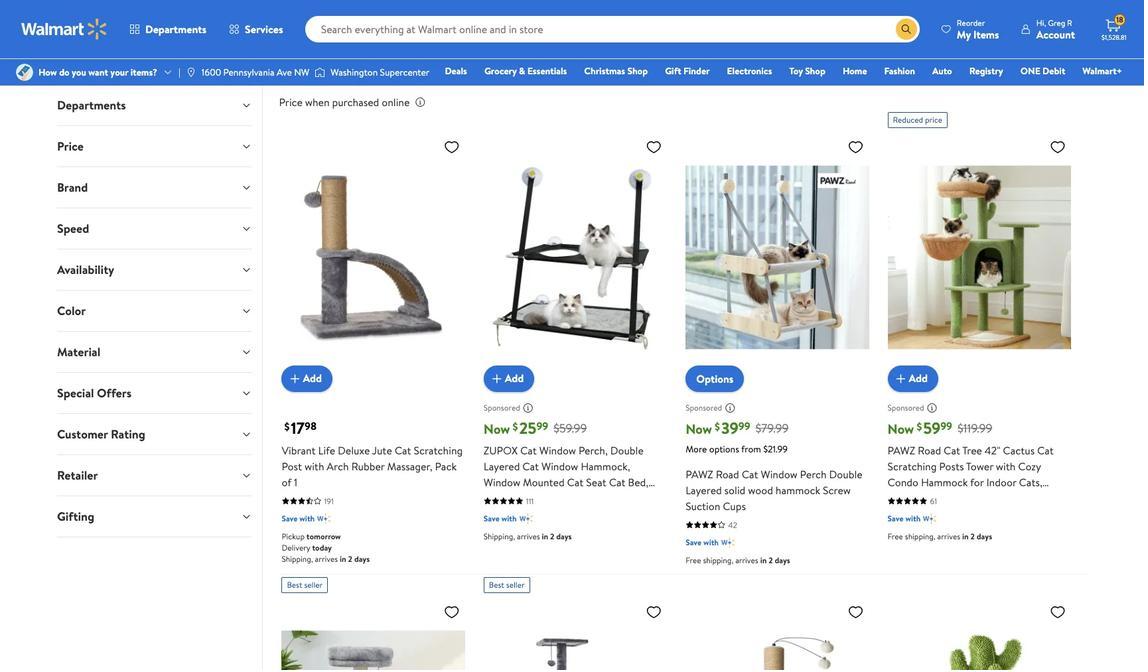 Task type: vqa. For each thing, say whether or not it's contained in the screenshot.
Services
yes



Task type: describe. For each thing, give the bounding box(es) containing it.
posts
[[940, 459, 964, 474]]

how
[[39, 66, 57, 79]]

with inside vibrant life deluxe jute cat scratching post with arch rubber massager, pack of 1
[[305, 459, 324, 474]]

gift finder link
[[659, 64, 716, 78]]

cat trees under $30
[[227, 15, 275, 40]]

tomorrow
[[307, 531, 341, 542]]

pickup tomorrow delivery today shipping, arrives in 2 days
[[282, 531, 370, 565]]

gifting button
[[46, 497, 263, 537]]

retailer button
[[46, 456, 263, 496]]

best seller for vibrant life 5- level multi-functional cat tree & condo, gray, 45" image
[[489, 579, 525, 591]]

brand button
[[46, 167, 263, 208]]

price tab
[[46, 126, 263, 167]]

registry
[[970, 64, 1004, 78]]

shop up when
[[279, 67, 308, 85]]

99 for 59
[[941, 419, 953, 434]]

cat inside cat hammocks
[[880, 15, 897, 29]]

add button for vibrant life deluxe jute cat scratching post with arch rubber massager, pack of 1 image
[[282, 366, 333, 392]]

0 horizontal spatial shipping,
[[703, 555, 734, 566]]

vibrant life cactus cat scractching post with toy ball,green image
[[888, 599, 1072, 671]]

pawz road cat tree 42" cactus cat scratching posts tower with cozy condo hammock for indoor cats, green image
[[888, 134, 1072, 382]]

99 for 25
[[537, 419, 549, 434]]

99 for 39
[[739, 419, 751, 434]]

legal information image
[[415, 97, 426, 108]]

 image for washington
[[315, 66, 326, 79]]

nw
[[294, 66, 310, 79]]

condo
[[888, 475, 919, 490]]

christmas shop
[[585, 64, 648, 78]]

speed button
[[46, 209, 263, 249]]

price
[[926, 114, 943, 126]]

cat inside the large cat trees
[[416, 15, 433, 29]]

color tab
[[46, 291, 263, 331]]

add to favorites list, vibrant life cactus cat scractching post with toy ball,green image
[[1050, 604, 1066, 621]]

vibrant life deluxe jute cat scratching post with arch rubber massager, pack of 1
[[282, 443, 463, 490]]

add to favorites list, pawz road cat tree 42" cactus cat scratching posts tower with cozy condo hammock for indoor cats, green image
[[1050, 139, 1066, 155]]

0 vertical spatial bed,
[[628, 475, 649, 490]]

toy shop link
[[784, 64, 832, 78]]

cat trees under $30 link
[[216, 0, 286, 41]]

grocery & essentials link
[[479, 64, 573, 78]]

sponsored for 25
[[484, 403, 520, 414]]

42"
[[985, 443, 1001, 458]]

with down green on the right of page
[[906, 513, 921, 524]]

massager,
[[387, 459, 433, 474]]

$ 17 98
[[284, 417, 317, 439]]

 image for how
[[16, 64, 33, 81]]

layered inside now $ 25 99 $59.99 zupox cat window perch, double layered cat window hammock, window mounted cat seat cat bed, window sill cat bed, cat hammock for window, black
[[484, 459, 520, 474]]

hammock inside now $ 25 99 $59.99 zupox cat window perch, double layered cat window hammock, window mounted cat seat cat bed, window sill cat bed, cat hammock for window, black
[[600, 491, 647, 506]]

your
[[110, 66, 128, 79]]

sill
[[523, 491, 536, 506]]

extra
[[464, 15, 488, 29]]

deals
[[80, 25, 103, 40]]

gift finder
[[665, 64, 710, 78]]

2 inside pickup tomorrow delivery today shipping, arrives in 2 days
[[348, 554, 353, 565]]

hammock inside now $ 59 99 $119.99 pawz road cat tree 42" cactus cat scratching posts tower with cozy condo hammock for indoor cats, green
[[922, 475, 968, 490]]

double inside now $ 25 99 $59.99 zupox cat window perch, double layered cat window hammock, window mounted cat seat cat bed, window sill cat bed, cat hammock for window, black
[[611, 443, 644, 458]]

cat window perches
[[781, 15, 837, 40]]

cat scratchers
[[705, 15, 754, 40]]

all cat trees
[[143, 15, 200, 29]]

save down suction
[[686, 537, 702, 548]]

price for price when purchased online
[[279, 95, 303, 110]]

sponsored for 39
[[686, 403, 723, 414]]

options link
[[686, 366, 745, 392]]

now $ 59 99 $119.99 pawz road cat tree 42" cactus cat scratching posts tower with cozy condo hammock for indoor cats, green
[[888, 417, 1054, 506]]

add to favorites list, pawz road cat window perch double layered solid wood hammock screw suction cups image
[[848, 139, 864, 155]]

registry link
[[964, 64, 1010, 78]]

cat houses
[[543, 15, 596, 29]]

one
[[1021, 64, 1041, 78]]

best for vibrant life 5- level multi-functional cat tree & condo, gray, 45" image
[[489, 579, 505, 591]]

perches
[[791, 25, 827, 40]]

material
[[57, 344, 100, 361]]

zupox cat window perch, double layered cat window hammock, window mounted cat seat cat bed, window sill cat bed, cat hammock for window, black image
[[484, 134, 667, 382]]

christmas
[[585, 64, 626, 78]]

customer rating tab
[[46, 414, 263, 455]]

jute
[[372, 443, 392, 458]]

walmart+ link
[[1077, 64, 1129, 78]]

window inside "pawz road cat window perch double layered solid wood hammock screw suction cups"
[[761, 467, 798, 482]]

0 vertical spatial shipping,
[[484, 531, 515, 542]]

$21.99
[[764, 443, 788, 456]]

cat beds link
[[934, 0, 1003, 30]]

color button
[[46, 291, 263, 331]]

days inside pickup tomorrow delivery today shipping, arrives in 2 days
[[355, 554, 370, 565]]

cats,
[[1020, 475, 1043, 490]]

111
[[526, 496, 534, 507]]

$ for 39
[[715, 420, 720, 434]]

post
[[282, 459, 302, 474]]

cat hammocks
[[863, 15, 914, 40]]

departments tab
[[46, 85, 263, 125]]

seller for pawz road cat tree tower 28" for kitten with cat brush hammock cat scratching post, gray image
[[304, 579, 323, 591]]

$79.99
[[756, 421, 789, 437]]

availability tab
[[46, 250, 263, 290]]

hammock,
[[581, 459, 631, 474]]

39
[[722, 417, 739, 439]]

add for 'add' button associated with the zupox cat window perch, double layered cat window hammock, window mounted cat seat cat bed, window sill cat bed, cat hammock for window, black image
[[505, 372, 524, 386]]

perch,
[[579, 443, 608, 458]]

cat window perches link
[[774, 0, 843, 41]]

vibrant life 5- level multi-functional cat tree & condo, gray, 45" image
[[484, 599, 667, 671]]

add to favorites list, vibrant life deluxe jute cat scratching post with arch rubber massager, pack of 1 image
[[444, 139, 460, 155]]

retailer tab
[[46, 456, 263, 496]]

seat
[[587, 475, 607, 490]]

save with for $59.99
[[484, 513, 517, 524]]

on
[[393, 67, 408, 85]]

road inside "pawz road cat window perch double layered solid wood hammock screw suction cups"
[[716, 467, 740, 482]]

$59.99
[[554, 421, 587, 437]]

cat inside cat trees under $30
[[230, 15, 246, 29]]

cat inside medium cat trees
[[342, 15, 359, 29]]

road inside now $ 59 99 $119.99 pawz road cat tree 42" cactus cat scratching posts tower with cozy condo hammock for indoor cats, green
[[918, 443, 942, 458]]

59
[[924, 417, 941, 439]]

3 ad disclaimer and feedback for ingridsponsoredproducts image from the left
[[927, 403, 938, 413]]

61
[[931, 496, 938, 507]]

ave
[[277, 66, 292, 79]]

brand tab
[[46, 167, 263, 208]]

all cat trees link
[[137, 0, 206, 30]]

trees inside medium cat trees
[[319, 25, 343, 40]]

add to cart image for vibrant life deluxe jute cat scratching post with arch rubber massager, pack of 1 image
[[287, 371, 303, 387]]

options
[[697, 372, 734, 386]]

shop right christmas
[[628, 64, 648, 78]]

retailer
[[57, 467, 98, 484]]

 image for 1600
[[186, 67, 196, 78]]

beds
[[967, 15, 989, 29]]

1 horizontal spatial walmart plus image
[[722, 536, 735, 550]]

home
[[843, 64, 868, 78]]

outdoor cat houses
[[620, 15, 679, 40]]

trees inside "link"
[[176, 15, 200, 29]]

$ for 25
[[513, 420, 518, 434]]

25
[[520, 417, 537, 439]]

&
[[519, 64, 526, 78]]

price for price
[[57, 138, 84, 155]]

cat scratchers link
[[695, 0, 764, 41]]

reduced
[[893, 114, 924, 126]]

cat hammocks link
[[854, 0, 923, 41]]

0 vertical spatial free
[[888, 531, 904, 542]]

cat inside extra large cat trees
[[469, 25, 485, 40]]

best for pawz road cat tree tower 28" for kitten with cat brush hammock cat scratching post, gray image
[[287, 579, 302, 591]]

services
[[245, 22, 283, 37]]

add to favorites list, zupox cat window perch, double layered cat window hammock, window mounted cat seat cat bed, window sill cat bed, cat hammock for window, black image
[[646, 139, 662, 155]]

cactus
[[1004, 443, 1035, 458]]

cat beds
[[947, 15, 989, 29]]

one debit
[[1021, 64, 1066, 78]]

trees inside extra large cat trees
[[487, 25, 511, 40]]

one debit link
[[1015, 64, 1072, 78]]

now $ 25 99 $59.99 zupox cat window perch, double layered cat window hammock, window mounted cat seat cat bed, window sill cat bed, cat hammock for window, black
[[484, 417, 663, 522]]

0 vertical spatial shipping,
[[906, 531, 936, 542]]

1600
[[202, 66, 221, 79]]

$1,528.81
[[1102, 33, 1127, 42]]

best seller for pawz road cat tree tower 28" for kitten with cat brush hammock cat scratching post, gray image
[[287, 579, 323, 591]]

with up pickup
[[300, 513, 315, 524]]

$ for 59
[[917, 420, 923, 434]]

0 vertical spatial departments button
[[118, 13, 218, 45]]

1 horizontal spatial deals
[[445, 64, 467, 78]]

1 horizontal spatial free shipping, arrives in 2 days
[[888, 531, 993, 542]]

add to favorites list, vibrant life premium paper rope cat scratching post with ball toy, pack of 1 image
[[848, 604, 864, 621]]

arrives inside pickup tomorrow delivery today shipping, arrives in 2 days
[[315, 554, 338, 565]]

42
[[729, 520, 738, 531]]

scratchers
[[705, 25, 754, 40]]

reorder my items
[[957, 17, 1000, 42]]

offers
[[97, 385, 132, 402]]

window inside cat window perches
[[800, 15, 837, 29]]

electronics
[[727, 64, 773, 78]]

vibrant life premium paper rope cat scratching post with ball toy, pack of 1 image
[[686, 599, 870, 671]]

how do you want your items?
[[39, 66, 157, 79]]

double inside "pawz road cat window perch double layered solid wood hammock screw suction cups"
[[830, 467, 863, 482]]

solid
[[725, 483, 746, 498]]



Task type: locate. For each thing, give the bounding box(es) containing it.
gifting tab
[[46, 497, 263, 537]]

1 vertical spatial free shipping, arrives in 2 days
[[686, 555, 791, 566]]

0 vertical spatial layered
[[484, 459, 520, 474]]

0 horizontal spatial departments
[[57, 97, 126, 114]]

wood
[[748, 483, 774, 498]]

0 horizontal spatial houses
[[562, 15, 596, 29]]

2 seller from the left
[[506, 579, 525, 591]]

1 horizontal spatial add button
[[484, 366, 535, 392]]

cat carriers link
[[1013, 0, 1082, 30]]

walmart plus image down '42'
[[722, 536, 735, 550]]

191
[[324, 496, 334, 507]]

add to favorites list, pawz road cat tree tower 28" for kitten with cat brush hammock cat scratching post, gray image
[[444, 604, 460, 621]]

large up supercenter
[[388, 15, 414, 29]]

0 horizontal spatial hammock
[[600, 491, 647, 506]]

sponsored down "options" link
[[686, 403, 723, 414]]

add button up the 98
[[282, 366, 333, 392]]

1 horizontal spatial now
[[686, 420, 712, 438]]

1 vertical spatial for
[[649, 491, 663, 506]]

0 vertical spatial departments
[[145, 22, 207, 37]]

save for $59.99
[[484, 513, 500, 524]]

bed, down mounted in the bottom left of the page
[[558, 491, 578, 506]]

large right extra
[[491, 15, 516, 29]]

$
[[284, 420, 290, 434], [513, 420, 518, 434], [715, 420, 720, 434], [917, 420, 923, 434]]

layered
[[484, 459, 520, 474], [686, 483, 722, 498]]

cat inside "pawz road cat window perch double layered solid wood hammock screw suction cups"
[[742, 467, 759, 482]]

greg
[[1049, 17, 1066, 28]]

2 horizontal spatial ad disclaimer and feedback for ingridsponsoredproducts image
[[927, 403, 938, 413]]

0 vertical spatial hammock
[[922, 475, 968, 490]]

add up 25
[[505, 372, 524, 386]]

add up the 98
[[303, 372, 322, 386]]

special offers
[[57, 385, 132, 402]]

shipping,
[[906, 531, 936, 542], [703, 555, 734, 566]]

reorder
[[957, 17, 986, 28]]

1 horizontal spatial double
[[830, 467, 863, 482]]

1 horizontal spatial hammock
[[922, 475, 968, 490]]

0 horizontal spatial add
[[303, 372, 322, 386]]

pawz inside now $ 59 99 $119.99 pawz road cat tree 42" cactus cat scratching posts tower with cozy condo hammock for indoor cats, green
[[888, 443, 916, 458]]

1 horizontal spatial seller
[[506, 579, 525, 591]]

save with up pickup
[[282, 513, 315, 524]]

pawz down more
[[686, 467, 714, 482]]

1 horizontal spatial road
[[918, 443, 942, 458]]

add for pawz road cat tree 42" cactus cat scratching posts tower with cozy condo hammock for indoor cats, green 'image' 'add' button
[[909, 372, 928, 386]]

save with for $119.99
[[888, 513, 921, 524]]

add for 'add' button corresponding to vibrant life deluxe jute cat scratching post with arch rubber massager, pack of 1 image
[[303, 372, 322, 386]]

0 horizontal spatial walmart plus image
[[318, 512, 331, 526]]

scratching inside now $ 59 99 $119.99 pawz road cat tree 42" cactus cat scratching posts tower with cozy condo hammock for indoor cats, green
[[888, 459, 937, 474]]

pawz inside "pawz road cat window perch double layered solid wood hammock screw suction cups"
[[686, 467, 714, 482]]

my
[[957, 27, 971, 42]]

with left walmart plus image
[[502, 513, 517, 524]]

walmart plus image for 17
[[318, 512, 331, 526]]

0 horizontal spatial road
[[716, 467, 740, 482]]

add to cart image
[[287, 371, 303, 387], [893, 371, 909, 387]]

price left when
[[279, 95, 303, 110]]

1 add button from the left
[[282, 366, 333, 392]]

trees inside cat trees under $30
[[248, 15, 272, 29]]

black
[[526, 507, 550, 522]]

0 horizontal spatial free
[[686, 555, 702, 566]]

seller down today
[[304, 579, 323, 591]]

holiday
[[312, 67, 355, 85]]

1 horizontal spatial best
[[489, 579, 505, 591]]

0 horizontal spatial now
[[484, 420, 510, 438]]

items?
[[131, 66, 157, 79]]

road up solid
[[716, 467, 740, 482]]

of
[[282, 475, 292, 490]]

 image right the nw
[[315, 66, 326, 79]]

2 now from the left
[[686, 420, 712, 438]]

0 horizontal spatial shipping,
[[282, 554, 313, 565]]

now inside now $ 59 99 $119.99 pawz road cat tree 42" cactus cat scratching posts tower with cozy condo hammock for indoor cats, green
[[888, 420, 915, 438]]

shop right toy
[[806, 64, 826, 78]]

2 99 from the left
[[739, 419, 751, 434]]

pawz road cat tree tower 28" for kitten with cat brush hammock cat scratching post, gray image
[[282, 599, 465, 671]]

1 vertical spatial double
[[830, 467, 863, 482]]

from
[[742, 443, 761, 456]]

outdoor cat houses link
[[615, 0, 684, 41]]

departments down how do you want your items?
[[57, 97, 126, 114]]

0 horizontal spatial seller
[[304, 579, 323, 591]]

2 best from the left
[[489, 579, 505, 591]]

add button for the zupox cat window perch, double layered cat window hammock, window mounted cat seat cat bed, window sill cat bed, cat hammock for window, black image
[[484, 366, 535, 392]]

1 vertical spatial road
[[716, 467, 740, 482]]

$ left the "39"
[[715, 420, 720, 434]]

best seller down shipping, arrives in 2 days
[[489, 579, 525, 591]]

1 vertical spatial pawz
[[686, 467, 714, 482]]

layered up suction
[[686, 483, 722, 498]]

2 $ from the left
[[513, 420, 518, 434]]

1 add from the left
[[303, 372, 322, 386]]

1 horizontal spatial free
[[888, 531, 904, 542]]

1 best from the left
[[287, 579, 302, 591]]

0 horizontal spatial deals
[[359, 67, 390, 85]]

best seller down delivery
[[287, 579, 323, 591]]

hammocks
[[863, 25, 914, 40]]

1 add to cart image from the left
[[287, 371, 303, 387]]

now inside now $ 25 99 $59.99 zupox cat window perch, double layered cat window hammock, window mounted cat seat cat bed, window sill cat bed, cat hammock for window, black
[[484, 420, 510, 438]]

3 sponsored from the left
[[888, 403, 925, 414]]

bed,
[[628, 475, 649, 490], [558, 491, 578, 506]]

with inside now $ 59 99 $119.99 pawz road cat tree 42" cactus cat scratching posts tower with cozy condo hammock for indoor cats, green
[[997, 459, 1016, 474]]

scratching up "condo"
[[888, 459, 937, 474]]

layered down zupox
[[484, 459, 520, 474]]

departments inside tab
[[57, 97, 126, 114]]

medium
[[303, 15, 340, 29]]

screw
[[823, 483, 851, 498]]

1 now from the left
[[484, 420, 510, 438]]

pet
[[103, 15, 118, 29]]

add to cart image for pawz road cat tree 42" cactus cat scratching posts tower with cozy condo hammock for indoor cats, green 'image'
[[893, 371, 909, 387]]

cat inside "link"
[[157, 15, 174, 29]]

suction
[[686, 499, 721, 514]]

 image
[[16, 64, 33, 81], [315, 66, 326, 79], [186, 67, 196, 78]]

1
[[294, 475, 298, 490]]

$119.99
[[958, 421, 993, 437]]

2 sponsored from the left
[[686, 403, 723, 414]]

0 horizontal spatial for
[[649, 491, 663, 506]]

pawz up "condo"
[[888, 443, 916, 458]]

shipping,
[[484, 531, 515, 542], [282, 554, 313, 565]]

material tab
[[46, 332, 263, 373]]

search icon image
[[902, 24, 912, 35]]

0 horizontal spatial large
[[388, 15, 414, 29]]

seller for vibrant life 5- level multi-functional cat tree & condo, gray, 45" image
[[506, 579, 525, 591]]

0 vertical spatial price
[[279, 95, 303, 110]]

free down green on the right of page
[[888, 531, 904, 542]]

reduced price
[[893, 114, 943, 126]]

1 horizontal spatial scratching
[[888, 459, 937, 474]]

$ inside now $ 25 99 $59.99 zupox cat window perch, double layered cat window hammock, window mounted cat seat cat bed, window sill cat bed, cat hammock for window, black
[[513, 420, 518, 434]]

1 horizontal spatial add
[[505, 372, 524, 386]]

toy shop
[[790, 64, 826, 78]]

trees
[[176, 15, 200, 29], [248, 15, 272, 29], [319, 25, 343, 40], [398, 25, 422, 40], [487, 25, 511, 40], [435, 67, 465, 85]]

shop left all
[[65, 15, 88, 29]]

0 horizontal spatial double
[[611, 443, 644, 458]]

2 horizontal spatial walmart plus image
[[924, 512, 937, 526]]

shop inside shop all pet deals
[[65, 15, 88, 29]]

1 seller from the left
[[304, 579, 323, 591]]

departments button up |
[[118, 13, 218, 45]]

cat inside vibrant life deluxe jute cat scratching post with arch rubber massager, pack of 1
[[395, 443, 411, 458]]

3 now from the left
[[888, 420, 915, 438]]

new pet essentia link
[[1093, 0, 1145, 41]]

1 horizontal spatial layered
[[686, 483, 722, 498]]

shipping, down pickup
[[282, 554, 313, 565]]

electronics link
[[721, 64, 779, 78]]

1 ad disclaimer and feedback for ingridsponsoredproducts image from the left
[[523, 403, 534, 413]]

1 horizontal spatial  image
[[186, 67, 196, 78]]

3 add button from the left
[[888, 366, 939, 392]]

save with down suction
[[686, 537, 719, 548]]

99 inside now $ 25 99 $59.99 zupox cat window perch, double layered cat window hammock, window mounted cat seat cat bed, window sill cat bed, cat hammock for window, black
[[537, 419, 549, 434]]

items
[[974, 27, 1000, 42]]

pickup
[[282, 531, 305, 542]]

1 large from the left
[[388, 15, 414, 29]]

save left walmart plus image
[[484, 513, 500, 524]]

2 horizontal spatial 99
[[941, 419, 953, 434]]

2 horizontal spatial add
[[909, 372, 928, 386]]

1 horizontal spatial shipping,
[[484, 531, 515, 542]]

shipping, down window,
[[484, 531, 515, 542]]

arch
[[327, 459, 349, 474]]

save up pickup
[[282, 513, 298, 524]]

1 vertical spatial departments
[[57, 97, 126, 114]]

ad disclaimer and feedback for ingridsponsoredproducts image for 25
[[523, 403, 534, 413]]

1 vertical spatial price
[[57, 138, 84, 155]]

special offers tab
[[46, 373, 263, 414]]

1 horizontal spatial pawz
[[888, 443, 916, 458]]

departments button down items?
[[46, 85, 263, 125]]

1 vertical spatial layered
[[686, 483, 722, 498]]

1 vertical spatial scratching
[[888, 459, 937, 474]]

99 inside now $ 39 99 $79.99 more options from $21.99
[[739, 419, 751, 434]]

now inside now $ 39 99 $79.99 more options from $21.99
[[686, 420, 712, 438]]

0 vertical spatial free shipping, arrives in 2 days
[[888, 531, 993, 542]]

color
[[57, 303, 86, 319]]

shipping, down 61
[[906, 531, 936, 542]]

houses inside outdoor cat houses
[[633, 25, 666, 40]]

deals left (1000+) on the left top of page
[[445, 64, 467, 78]]

deals left on
[[359, 67, 390, 85]]

next slide for chipmodulewithimages list image
[[1061, 0, 1093, 18]]

2 add button from the left
[[484, 366, 535, 392]]

scratching inside vibrant life deluxe jute cat scratching post with arch rubber massager, pack of 1
[[414, 443, 463, 458]]

departments up |
[[145, 22, 207, 37]]

price inside dropdown button
[[57, 138, 84, 155]]

special offers button
[[46, 373, 263, 414]]

1 vertical spatial shipping,
[[703, 555, 734, 566]]

washington
[[331, 66, 378, 79]]

now for 39
[[686, 420, 712, 438]]

seller
[[304, 579, 323, 591], [506, 579, 525, 591]]

vibrant
[[282, 443, 316, 458]]

1 99 from the left
[[537, 419, 549, 434]]

0 horizontal spatial scratching
[[414, 443, 463, 458]]

walmart plus image up tomorrow
[[318, 512, 331, 526]]

medium cat trees
[[303, 15, 359, 40]]

0 horizontal spatial best
[[287, 579, 302, 591]]

with down life
[[305, 459, 324, 474]]

99 inside now $ 59 99 $119.99 pawz road cat tree 42" cactus cat scratching posts tower with cozy condo hammock for indoor cats, green
[[941, 419, 953, 434]]

0 horizontal spatial  image
[[16, 64, 33, 81]]

save with left walmart plus image
[[484, 513, 517, 524]]

0 vertical spatial pawz
[[888, 443, 916, 458]]

houses inside cat houses link
[[562, 15, 596, 29]]

cat inside outdoor cat houses
[[662, 15, 679, 29]]

2 best seller from the left
[[489, 579, 525, 591]]

now $ 39 99 $79.99 more options from $21.99
[[686, 417, 789, 456]]

toy
[[790, 64, 803, 78]]

availability
[[57, 262, 114, 278]]

save with for 17
[[282, 513, 315, 524]]

|
[[179, 66, 181, 79]]

shipping, down '42'
[[703, 555, 734, 566]]

1 horizontal spatial houses
[[633, 25, 666, 40]]

$ left 25
[[513, 420, 518, 434]]

free down suction
[[686, 555, 702, 566]]

walmart image
[[21, 19, 108, 40]]

price when purchased online
[[279, 95, 410, 110]]

$ inside now $ 59 99 $119.99 pawz road cat tree 42" cactus cat scratching posts tower with cozy condo hammock for indoor cats, green
[[917, 420, 923, 434]]

grocery
[[485, 64, 517, 78]]

cat inside cat window perches
[[781, 15, 797, 29]]

ad disclaimer and feedback for ingridsponsoredproducts image up the "39"
[[725, 403, 736, 413]]

cat
[[157, 15, 174, 29], [230, 15, 246, 29], [342, 15, 359, 29], [416, 15, 433, 29], [543, 15, 560, 29], [662, 15, 679, 29], [721, 15, 737, 29], [781, 15, 797, 29], [880, 15, 897, 29], [947, 15, 964, 29], [1020, 15, 1036, 29], [469, 25, 485, 40], [411, 67, 432, 85], [395, 443, 411, 458], [521, 443, 537, 458], [944, 443, 961, 458], [1038, 443, 1054, 458], [523, 459, 539, 474], [742, 467, 759, 482], [567, 475, 584, 490], [609, 475, 626, 490], [539, 491, 555, 506], [581, 491, 598, 506]]

double up hammock, at the right of the page
[[611, 443, 644, 458]]

seller down shipping, arrives in 2 days
[[506, 579, 525, 591]]

now up zupox
[[484, 420, 510, 438]]

3 add from the left
[[909, 372, 928, 386]]

free shipping, arrives in 2 days down 61
[[888, 531, 993, 542]]

add button up 25
[[484, 366, 535, 392]]

1 best seller from the left
[[287, 579, 323, 591]]

auto link
[[927, 64, 959, 78]]

Walmart Site-Wide search field
[[305, 16, 920, 42]]

1 horizontal spatial sponsored
[[686, 403, 723, 414]]

99 left $59.99
[[537, 419, 549, 434]]

save with down green on the right of page
[[888, 513, 921, 524]]

double
[[611, 443, 644, 458], [830, 467, 863, 482]]

large inside extra large cat trees
[[491, 15, 516, 29]]

do
[[59, 66, 70, 79]]

$ inside now $ 39 99 $79.99 more options from $21.99
[[715, 420, 720, 434]]

walmart plus image
[[318, 512, 331, 526], [924, 512, 937, 526], [722, 536, 735, 550]]

speed tab
[[46, 209, 263, 249]]

double up screw at the bottom right of page
[[830, 467, 863, 482]]

add to cart image
[[489, 371, 505, 387]]

hammock
[[776, 483, 821, 498]]

1 sponsored from the left
[[484, 403, 520, 414]]

0 vertical spatial road
[[918, 443, 942, 458]]

for left suction
[[649, 491, 663, 506]]

1 vertical spatial shipping,
[[282, 554, 313, 565]]

99 up from
[[739, 419, 751, 434]]

1 vertical spatial hammock
[[600, 491, 647, 506]]

walmart plus image
[[520, 512, 533, 526]]

0 horizontal spatial add button
[[282, 366, 333, 392]]

ad disclaimer and feedback for ingridsponsoredproducts image for 39
[[725, 403, 736, 413]]

1 $ from the left
[[284, 420, 290, 434]]

for inside now $ 59 99 $119.99 pawz road cat tree 42" cactus cat scratching posts tower with cozy condo hammock for indoor cats, green
[[971, 475, 984, 490]]

ad disclaimer and feedback for ingridsponsoredproducts image up 25
[[523, 403, 534, 413]]

2 large from the left
[[491, 15, 516, 29]]

3 99 from the left
[[941, 419, 953, 434]]

vibrant life deluxe jute cat scratching post with arch rubber massager, pack of 1 image
[[282, 134, 465, 382]]

with up indoor
[[997, 459, 1016, 474]]

0 horizontal spatial sponsored
[[484, 403, 520, 414]]

ad disclaimer and feedback for ingridsponsoredproducts image
[[523, 403, 534, 413], [725, 403, 736, 413], [927, 403, 938, 413]]

purchased
[[332, 95, 379, 110]]

houses
[[562, 15, 596, 29], [633, 25, 666, 40]]

home link
[[837, 64, 874, 78]]

now left "59"
[[888, 420, 915, 438]]

customer
[[57, 426, 108, 443]]

2 horizontal spatial now
[[888, 420, 915, 438]]

auto
[[933, 64, 953, 78]]

gifting
[[57, 509, 94, 525]]

save for $119.99
[[888, 513, 904, 524]]

sponsored up "59"
[[888, 403, 925, 414]]

 image right |
[[186, 67, 196, 78]]

for down tower
[[971, 475, 984, 490]]

christmas shop link
[[579, 64, 654, 78]]

add button
[[282, 366, 333, 392], [484, 366, 535, 392], [888, 366, 939, 392]]

walmart plus image for $119.99
[[924, 512, 937, 526]]

speed
[[57, 220, 89, 237]]

green
[[888, 491, 917, 506]]

special
[[57, 385, 94, 402]]

for inside now $ 25 99 $59.99 zupox cat window perch, double layered cat window hammock, window mounted cat seat cat bed, window sill cat bed, cat hammock for window, black
[[649, 491, 663, 506]]

 image left the how
[[16, 64, 33, 81]]

shop all pet deals link
[[57, 0, 126, 41]]

3 $ from the left
[[715, 420, 720, 434]]

now for 25
[[484, 420, 510, 438]]

large inside the large cat trees
[[388, 15, 414, 29]]

1 horizontal spatial large
[[491, 15, 516, 29]]

best down shipping, arrives in 2 days
[[489, 579, 505, 591]]

0 horizontal spatial bed,
[[558, 491, 578, 506]]

walmart plus image down 61
[[924, 512, 937, 526]]

grocery & essentials
[[485, 64, 567, 78]]

under
[[227, 25, 255, 40]]

0 horizontal spatial layered
[[484, 459, 520, 474]]

0 vertical spatial scratching
[[414, 443, 463, 458]]

hammock down the "posts"
[[922, 475, 968, 490]]

hammock down the seat
[[600, 491, 647, 506]]

1 horizontal spatial price
[[279, 95, 303, 110]]

cat inside cat scratchers
[[721, 15, 737, 29]]

best down delivery
[[287, 579, 302, 591]]

0 vertical spatial double
[[611, 443, 644, 458]]

hammock
[[922, 475, 968, 490], [600, 491, 647, 506]]

all
[[143, 15, 155, 29]]

extra large cat trees
[[464, 15, 516, 40]]

you
[[72, 66, 86, 79]]

4 $ from the left
[[917, 420, 923, 434]]

in inside pickup tomorrow delivery today shipping, arrives in 2 days
[[340, 554, 346, 565]]

new pet essentia
[[1105, 15, 1145, 40]]

services button
[[218, 13, 295, 45]]

1 horizontal spatial add to cart image
[[893, 371, 909, 387]]

0 horizontal spatial price
[[57, 138, 84, 155]]

1 vertical spatial free
[[686, 555, 702, 566]]

sponsored down add to cart icon on the bottom left of the page
[[484, 403, 520, 414]]

availability button
[[46, 250, 263, 290]]

add button up "59"
[[888, 366, 939, 392]]

1 horizontal spatial departments
[[145, 22, 207, 37]]

1 vertical spatial bed,
[[558, 491, 578, 506]]

price up brand
[[57, 138, 84, 155]]

1 horizontal spatial 99
[[739, 419, 751, 434]]

0 horizontal spatial add to cart image
[[287, 371, 303, 387]]

now for 59
[[888, 420, 915, 438]]

add button for pawz road cat tree 42" cactus cat scratching posts tower with cozy condo hammock for indoor cats, green 'image'
[[888, 366, 939, 392]]

2 horizontal spatial  image
[[315, 66, 326, 79]]

2 ad disclaimer and feedback for ingridsponsoredproducts image from the left
[[725, 403, 736, 413]]

$ left '17'
[[284, 420, 290, 434]]

$ inside $ 17 98
[[284, 420, 290, 434]]

free shipping, arrives in 2 days down '42'
[[686, 555, 791, 566]]

pawz road cat window perch double layered solid wood hammock screw suction cups image
[[686, 134, 870, 382]]

ad disclaimer and feedback for ingridsponsoredproducts image up "59"
[[927, 403, 938, 413]]

perch
[[801, 467, 827, 482]]

add to favorites list, vibrant life 5- level multi-functional cat tree & condo, gray, 45" image
[[646, 604, 662, 621]]

road down "59"
[[918, 443, 942, 458]]

scratching up pack
[[414, 443, 463, 458]]

0 vertical spatial for
[[971, 475, 984, 490]]

1 horizontal spatial for
[[971, 475, 984, 490]]

walmart+
[[1083, 64, 1123, 78]]

save for 17
[[282, 513, 298, 524]]

99 left $119.99
[[941, 419, 953, 434]]

trees inside the large cat trees
[[398, 25, 422, 40]]

$ left "59"
[[917, 420, 923, 434]]

2 add to cart image from the left
[[893, 371, 909, 387]]

shipping, arrives in 2 days
[[484, 531, 572, 542]]

with down suction
[[704, 537, 719, 548]]

0 horizontal spatial best seller
[[287, 579, 323, 591]]

0 horizontal spatial free shipping, arrives in 2 days
[[686, 555, 791, 566]]

save
[[282, 513, 298, 524], [484, 513, 500, 524], [888, 513, 904, 524], [686, 537, 702, 548]]

2 add from the left
[[505, 372, 524, 386]]

pet
[[1131, 15, 1145, 29]]

shipping, inside pickup tomorrow delivery today shipping, arrives in 2 days
[[282, 554, 313, 565]]

save with
[[282, 513, 315, 524], [484, 513, 517, 524], [888, 513, 921, 524], [686, 537, 719, 548]]

2 horizontal spatial sponsored
[[888, 403, 925, 414]]

save down green on the right of page
[[888, 513, 904, 524]]

1 vertical spatial departments button
[[46, 85, 263, 125]]

2 horizontal spatial add button
[[888, 366, 939, 392]]

zupox
[[484, 443, 518, 458]]

1 horizontal spatial bed,
[[628, 475, 649, 490]]

finder
[[684, 64, 710, 78]]

hi, greg r account
[[1037, 17, 1076, 42]]

Search search field
[[305, 16, 920, 42]]

layered inside "pawz road cat window perch double layered solid wood hammock screw suction cups"
[[686, 483, 722, 498]]

now up more
[[686, 420, 712, 438]]

price
[[279, 95, 303, 110], [57, 138, 84, 155]]

1 horizontal spatial best seller
[[489, 579, 525, 591]]

options
[[710, 443, 740, 456]]

0 horizontal spatial ad disclaimer and feedback for ingridsponsoredproducts image
[[523, 403, 534, 413]]

0 horizontal spatial pawz
[[686, 467, 714, 482]]

add up "59"
[[909, 372, 928, 386]]

1 horizontal spatial ad disclaimer and feedback for ingridsponsoredproducts image
[[725, 403, 736, 413]]

1 horizontal spatial shipping,
[[906, 531, 936, 542]]

0 horizontal spatial 99
[[537, 419, 549, 434]]

bed, down hammock, at the right of the page
[[628, 475, 649, 490]]



